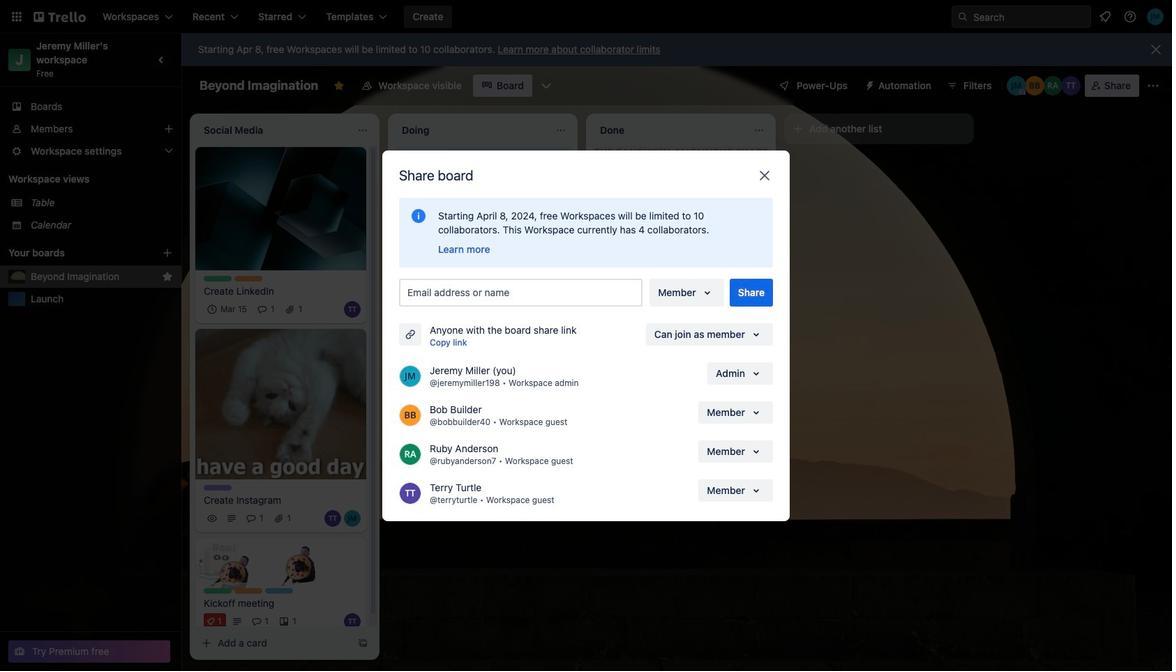 Task type: locate. For each thing, give the bounding box(es) containing it.
1 vertical spatial terry turtle (terryturtle) image
[[399, 482, 421, 505]]

Board name text field
[[193, 75, 325, 97]]

star or unstar board image
[[334, 80, 345, 91]]

2 vertical spatial terry turtle (terryturtle) image
[[344, 614, 361, 631]]

your boards with 2 items element
[[8, 245, 141, 262]]

create from template… image
[[754, 378, 765, 389], [555, 420, 567, 431]]

2 vertical spatial terry turtle (terryturtle) image
[[324, 511, 341, 528]]

None checkbox
[[446, 287, 520, 304], [204, 301, 251, 318], [446, 287, 520, 304], [204, 301, 251, 318]]

2 vertical spatial jeremy miller (jeremymiller198) image
[[530, 326, 547, 343]]

show menu image
[[1146, 79, 1160, 93]]

color: green, title: none image
[[204, 276, 232, 282]]

0 vertical spatial terry turtle (terryturtle) image
[[344, 301, 361, 318]]

2 horizontal spatial jeremy miller (jeremymiller198) image
[[1147, 8, 1164, 25]]

ruby anderson (rubyanderson7) image
[[1043, 76, 1063, 96], [399, 443, 421, 466]]

1 horizontal spatial jeremy miller (jeremymiller198) image
[[1007, 76, 1026, 96]]

0 vertical spatial jeremy miller (jeremymiller198) image
[[1147, 8, 1164, 25]]

1 vertical spatial create from template… image
[[555, 420, 567, 431]]

0 vertical spatial ruby anderson (rubyanderson7) image
[[1043, 76, 1063, 96]]

0 vertical spatial create from template… image
[[754, 378, 765, 389]]

terry turtle (terryturtle) image
[[344, 301, 361, 318], [511, 326, 527, 343], [344, 614, 361, 631]]

terry turtle (terryturtle) image
[[1061, 76, 1081, 96], [399, 482, 421, 505], [324, 511, 341, 528]]

jeremy miller (jeremymiller198) image
[[399, 365, 421, 388], [344, 511, 361, 528]]

1 vertical spatial jeremy miller (jeremymiller198) image
[[1007, 76, 1026, 96]]

Email address or name text field
[[407, 283, 640, 302]]

0 horizontal spatial terry turtle (terryturtle) image
[[324, 511, 341, 528]]

0 vertical spatial jeremy miller (jeremymiller198) image
[[399, 365, 421, 388]]

0 vertical spatial terry turtle (terryturtle) image
[[1061, 76, 1081, 96]]

0 horizontal spatial create from template… image
[[555, 420, 567, 431]]

0 notifications image
[[1097, 8, 1114, 25]]

jeremy miller (jeremymiller198) image
[[1147, 8, 1164, 25], [1007, 76, 1026, 96], [530, 326, 547, 343]]

0 horizontal spatial ruby anderson (rubyanderson7) image
[[399, 443, 421, 466]]

1 horizontal spatial create from template… image
[[754, 378, 765, 389]]

color: sky, title: "sparkling" element
[[265, 589, 293, 595]]

sm image
[[859, 75, 878, 94]]

0 horizontal spatial jeremy miller (jeremymiller198) image
[[344, 511, 361, 528]]

2 horizontal spatial terry turtle (terryturtle) image
[[1061, 76, 1081, 96]]

add board image
[[162, 248, 173, 259]]

1 horizontal spatial jeremy miller (jeremymiller198) image
[[399, 365, 421, 388]]

1 horizontal spatial terry turtle (terryturtle) image
[[399, 482, 421, 505]]

bob builder (bobbuilder40) image
[[399, 404, 421, 427]]

color: purple, title: none image
[[204, 486, 232, 491]]



Task type: describe. For each thing, give the bounding box(es) containing it.
1 vertical spatial jeremy miller (jeremymiller198) image
[[344, 511, 361, 528]]

close image
[[756, 167, 773, 184]]

color: orange, title: none image
[[234, 276, 262, 282]]

bob builder (bobbuilder40) image
[[1025, 76, 1044, 96]]

Search field
[[968, 6, 1091, 27]]

customize views image
[[539, 79, 553, 93]]

starred icon image
[[162, 271, 173, 283]]

1 vertical spatial terry turtle (terryturtle) image
[[511, 326, 527, 343]]

primary element
[[0, 0, 1172, 33]]

search image
[[957, 11, 968, 22]]

color: green, title: none image
[[204, 589, 232, 595]]

1 vertical spatial ruby anderson (rubyanderson7) image
[[399, 443, 421, 466]]

1 horizontal spatial ruby anderson (rubyanderson7) image
[[1043, 76, 1063, 96]]

back to home image
[[33, 6, 86, 28]]

create from template… image
[[357, 638, 368, 650]]

open information menu image
[[1123, 10, 1137, 24]]

0 horizontal spatial jeremy miller (jeremymiller198) image
[[530, 326, 547, 343]]

ruby anderson (rubyanderson7) image
[[550, 326, 567, 343]]

color: orange, title: none image
[[234, 589, 262, 595]]

terry turtle (terryturtle) image for color: orange, title: none image at the left top of the page
[[344, 301, 361, 318]]

color: bold red, title: "thoughts" element
[[402, 360, 430, 365]]

terry turtle (terryturtle) image for color: orange, title: none icon
[[344, 614, 361, 631]]



Task type: vqa. For each thing, say whether or not it's contained in the screenshot.
the Oct 12, 2020 at 2:06 PM link
no



